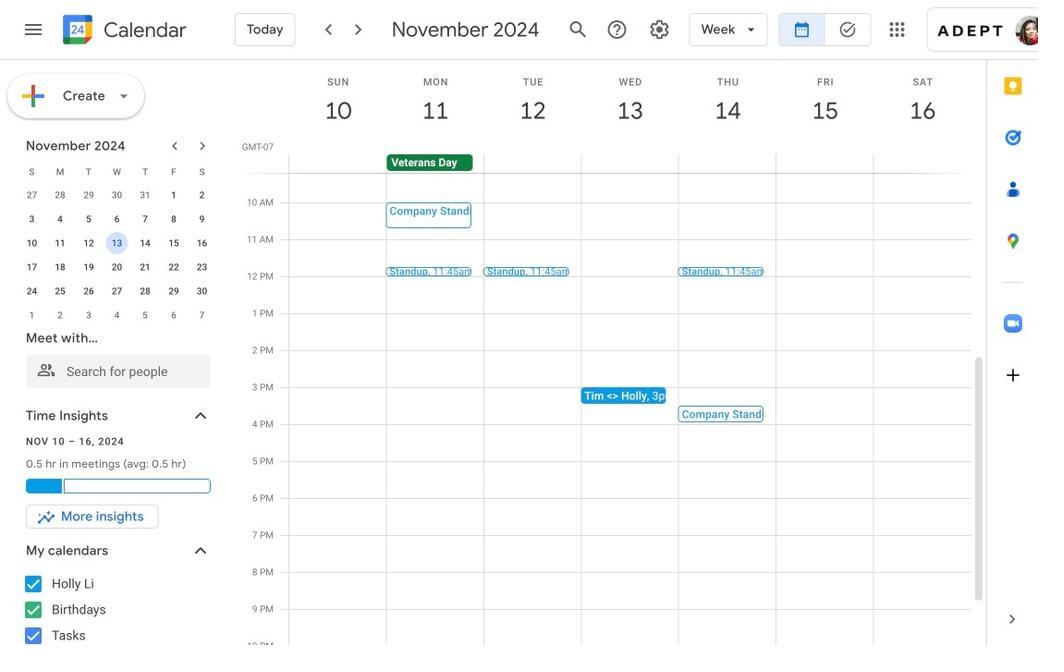 Task type: describe. For each thing, give the bounding box(es) containing it.
settings menu image
[[649, 19, 671, 41]]

thursday, november 14 element
[[680, 60, 777, 138]]

Search for people to meet text field
[[37, 355, 200, 389]]

november 2024 grid
[[18, 161, 216, 327]]

wednesday, november 13 element
[[582, 60, 680, 138]]

tuesday, november 12 element
[[485, 60, 582, 138]]

saturday, november 16 element
[[875, 60, 972, 138]]

main drawer image
[[22, 19, 44, 41]]

friday, november 15 element
[[777, 60, 875, 138]]

sunday, november 10 element
[[290, 60, 387, 138]]

2 row from the top
[[281, 154, 987, 173]]



Task type: locate. For each thing, give the bounding box(es) containing it.
grid
[[237, 60, 987, 646]]

heading
[[100, 19, 187, 41]]

cell
[[680, 136, 777, 151], [777, 136, 875, 151], [290, 154, 387, 173], [484, 154, 582, 173], [582, 154, 679, 173], [679, 154, 777, 173], [777, 154, 874, 173], [874, 154, 971, 173]]

None search field
[[0, 322, 229, 389]]

heading inside calendar element
[[100, 19, 187, 41]]

my calendars list
[[4, 570, 229, 646]]

tab list
[[988, 60, 1039, 594]]

monday, november 11 element
[[387, 60, 485, 138]]

1 row from the top
[[281, 121, 987, 166]]

calendar element
[[59, 11, 187, 52]]

row
[[281, 121, 987, 166], [281, 154, 987, 173]]



Task type: vqa. For each thing, say whether or not it's contained in the screenshot.
third option from the bottom
no



